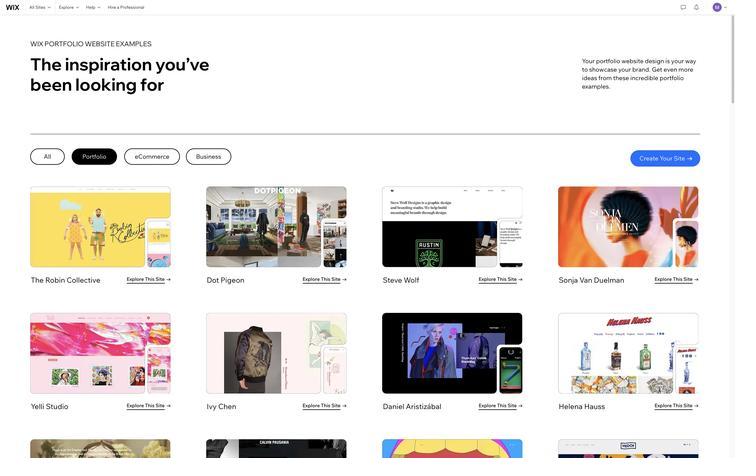 Task type: vqa. For each thing, say whether or not it's contained in the screenshot.
Select "field" associated with 217537123517253
no



Task type: describe. For each thing, give the bounding box(es) containing it.
all sites
[[29, 5, 45, 10]]

help button
[[82, 0, 104, 15]]

a
[[117, 5, 119, 10]]

explore
[[59, 5, 74, 10]]

help
[[86, 5, 95, 10]]

all
[[29, 5, 34, 10]]



Task type: locate. For each thing, give the bounding box(es) containing it.
hire a professional link
[[104, 0, 148, 15]]

professional
[[120, 5, 144, 10]]

hire
[[108, 5, 116, 10]]

hire a professional
[[108, 5, 144, 10]]

sites
[[35, 5, 45, 10]]



